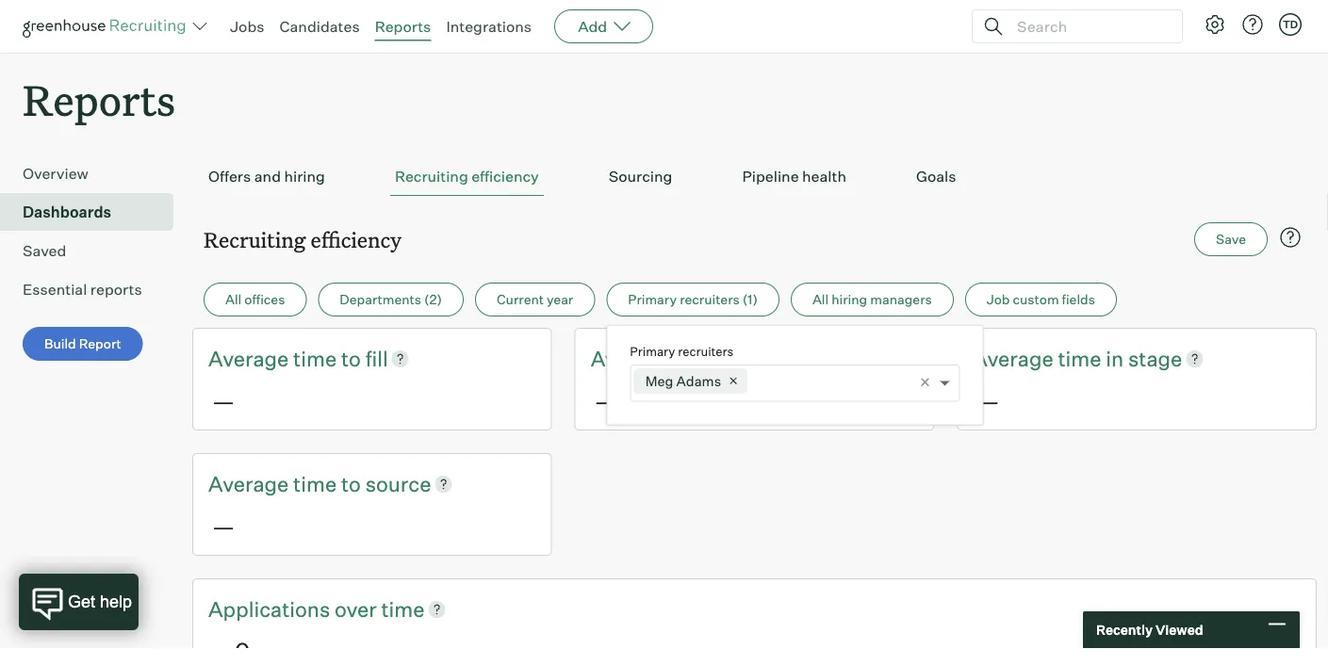 Task type: describe. For each thing, give the bounding box(es) containing it.
primary for primary recruiters (1)
[[628, 292, 677, 308]]

×
[[920, 372, 931, 393]]

build report button
[[23, 327, 143, 361]]

jobs
[[230, 17, 265, 36]]

fill link
[[366, 344, 388, 373]]

job custom fields
[[987, 292, 1096, 308]]

average link for stage
[[974, 344, 1059, 373]]

to link for fill
[[341, 344, 366, 373]]

offers
[[208, 167, 251, 186]]

saved link
[[23, 240, 166, 262]]

health
[[803, 167, 847, 186]]

over link
[[335, 595, 381, 624]]

all offices
[[225, 292, 285, 308]]

reports link
[[375, 17, 431, 36]]

time link for fill
[[293, 344, 341, 373]]

offices
[[245, 292, 285, 308]]

primary recruiters (1) button
[[607, 283, 780, 317]]

offers and hiring button
[[204, 158, 330, 196]]

stage link
[[1129, 344, 1183, 373]]

average for source
[[208, 471, 289, 497]]

time link for stage
[[1059, 344, 1106, 373]]

average link for fill
[[208, 344, 293, 373]]

tab list containing offers and hiring
[[204, 158, 1306, 196]]

and
[[254, 167, 281, 186]]

add
[[578, 17, 608, 36]]

meg
[[646, 373, 674, 390]]

essential reports link
[[23, 278, 166, 301]]

average for hire
[[591, 346, 671, 372]]

— for fill
[[212, 387, 235, 415]]

— for hire
[[595, 387, 617, 415]]

departments (2) button
[[318, 283, 464, 317]]

configure image
[[1204, 13, 1227, 36]]

dashboards link
[[23, 201, 166, 224]]

job custom fields button
[[965, 283, 1117, 317]]

all offices button
[[204, 283, 307, 317]]

jobs link
[[230, 17, 265, 36]]

time for hire
[[676, 346, 719, 372]]

pipeline health
[[743, 167, 847, 186]]

in link
[[1106, 344, 1129, 373]]

1 vertical spatial recruiting
[[204, 226, 306, 253]]

faq image
[[1280, 227, 1302, 249]]

all for all hiring managers
[[813, 292, 829, 308]]

sourcing button
[[604, 158, 678, 196]]

managers
[[871, 292, 932, 308]]

goals button
[[912, 158, 961, 196]]

essential
[[23, 280, 87, 299]]

overview
[[23, 164, 88, 183]]

average time to for source
[[208, 471, 366, 497]]

average link for hire
[[591, 344, 676, 373]]

save button
[[1195, 223, 1268, 257]]

(1)
[[743, 292, 758, 308]]

essential reports
[[23, 280, 142, 299]]

1 horizontal spatial hiring
[[832, 292, 868, 308]]

1 vertical spatial efficiency
[[311, 226, 402, 253]]

recently viewed
[[1097, 622, 1204, 639]]

offers and hiring
[[208, 167, 325, 186]]

recruiters for primary recruiters (1)
[[680, 292, 740, 308]]

greenhouse recruiting image
[[23, 15, 192, 38]]

1 vertical spatial recruiting efficiency
[[204, 226, 402, 253]]

applications over
[[208, 596, 381, 622]]

recruiting efficiency inside recruiting efficiency button
[[395, 167, 539, 186]]

time right "over"
[[381, 596, 425, 622]]

to link for hire
[[724, 344, 748, 373]]

td
[[1283, 18, 1299, 31]]

time link right "over"
[[381, 595, 425, 624]]



Task type: vqa. For each thing, say whether or not it's contained in the screenshot.
the top efficiency
yes



Task type: locate. For each thing, give the bounding box(es) containing it.
primary recruiters
[[630, 344, 734, 359]]

recruiting efficiency
[[395, 167, 539, 186], [204, 226, 402, 253]]

all right (1)
[[813, 292, 829, 308]]

None field
[[755, 366, 760, 401]]

custom
[[1013, 292, 1060, 308]]

meg adams
[[646, 373, 722, 390]]

all hiring managers
[[813, 292, 932, 308]]

time left source
[[293, 471, 337, 497]]

0 vertical spatial efficiency
[[472, 167, 539, 186]]

0 vertical spatial primary
[[628, 292, 677, 308]]

average time to
[[208, 346, 366, 372], [591, 346, 748, 372], [208, 471, 366, 497]]

1 horizontal spatial efficiency
[[472, 167, 539, 186]]

td button
[[1280, 13, 1302, 36]]

saved
[[23, 242, 66, 260]]

1 vertical spatial recruiters
[[678, 344, 734, 359]]

build report
[[44, 336, 121, 352]]

0 vertical spatial hiring
[[284, 167, 325, 186]]

0 horizontal spatial reports
[[23, 72, 176, 127]]

build
[[44, 336, 76, 352]]

add button
[[555, 9, 654, 43]]

average link
[[208, 344, 293, 373], [591, 344, 676, 373], [974, 344, 1059, 373], [208, 470, 293, 499]]

recruiting efficiency button
[[390, 158, 544, 196]]

1 horizontal spatial recruiting
[[395, 167, 468, 186]]

sourcing
[[609, 167, 673, 186]]

primary inside 'button'
[[628, 292, 677, 308]]

departments
[[340, 292, 422, 308]]

1 vertical spatial primary
[[630, 344, 676, 359]]

overview link
[[23, 162, 166, 185]]

to
[[341, 346, 361, 372], [724, 346, 744, 372], [341, 471, 361, 497]]

primary
[[628, 292, 677, 308], [630, 344, 676, 359]]

fields
[[1062, 292, 1096, 308]]

0 horizontal spatial hiring
[[284, 167, 325, 186]]

0 vertical spatial recruiting
[[395, 167, 468, 186]]

time left 'in'
[[1059, 346, 1102, 372]]

pipeline
[[743, 167, 799, 186]]

0 vertical spatial recruiting efficiency
[[395, 167, 539, 186]]

0 horizontal spatial recruiting
[[204, 226, 306, 253]]

recruiters inside 'button'
[[680, 292, 740, 308]]

primary up 'primary recruiters'
[[628, 292, 677, 308]]

recruiters up adams
[[678, 344, 734, 359]]

to left the fill
[[341, 346, 361, 372]]

recently
[[1097, 622, 1153, 639]]

average
[[208, 346, 289, 372], [591, 346, 671, 372], [974, 346, 1054, 372], [208, 471, 289, 497]]

average for fill
[[208, 346, 289, 372]]

adams
[[677, 373, 722, 390]]

1 all from the left
[[225, 292, 242, 308]]

hiring right the and
[[284, 167, 325, 186]]

average link for source
[[208, 470, 293, 499]]

time link for source
[[293, 470, 341, 499]]

1 vertical spatial hiring
[[832, 292, 868, 308]]

pipeline health button
[[738, 158, 852, 196]]

time link right meg at the bottom of page
[[676, 344, 724, 373]]

0 vertical spatial recruiters
[[680, 292, 740, 308]]

1 horizontal spatial all
[[813, 292, 829, 308]]

hire
[[748, 346, 785, 372]]

0 horizontal spatial efficiency
[[311, 226, 402, 253]]

recruiting
[[395, 167, 468, 186], [204, 226, 306, 253]]

time left the fill
[[293, 346, 337, 372]]

integrations link
[[446, 17, 532, 36]]

time link left fill link
[[293, 344, 341, 373]]

1 vertical spatial reports
[[23, 72, 176, 127]]

td button
[[1276, 9, 1306, 40]]

year
[[547, 292, 574, 308]]

hire link
[[748, 344, 785, 373]]

current year button
[[475, 283, 595, 317]]

Search text field
[[1013, 13, 1166, 40]]

primary for primary recruiters
[[630, 344, 676, 359]]

reports
[[375, 17, 431, 36], [23, 72, 176, 127]]

job
[[987, 292, 1010, 308]]

candidates
[[280, 17, 360, 36]]

1 horizontal spatial reports
[[375, 17, 431, 36]]

departments (2)
[[340, 292, 442, 308]]

tab list
[[204, 158, 1306, 196]]

to link for source
[[341, 470, 366, 499]]

to for hire
[[724, 346, 744, 372]]

to left hire
[[724, 346, 744, 372]]

primary up meg at the bottom of page
[[630, 344, 676, 359]]

efficiency
[[472, 167, 539, 186], [311, 226, 402, 253]]

save
[[1217, 231, 1247, 248]]

integrations
[[446, 17, 532, 36]]

all
[[225, 292, 242, 308], [813, 292, 829, 308]]

time for fill
[[293, 346, 337, 372]]

source link
[[366, 470, 431, 499]]

report
[[79, 336, 121, 352]]

average time to for hire
[[591, 346, 748, 372]]

current
[[497, 292, 544, 308]]

recruiters
[[680, 292, 740, 308], [678, 344, 734, 359]]

efficiency inside button
[[472, 167, 539, 186]]

recruiters left (1)
[[680, 292, 740, 308]]

stage
[[1129, 346, 1183, 372]]

reports
[[90, 280, 142, 299]]

hiring left managers
[[832, 292, 868, 308]]

to for fill
[[341, 346, 361, 372]]

time up adams
[[676, 346, 719, 372]]

—
[[212, 387, 235, 415], [595, 387, 617, 415], [977, 387, 1000, 415], [212, 512, 235, 541]]

0 horizontal spatial all
[[225, 292, 242, 308]]

candidates link
[[280, 17, 360, 36]]

time link for hire
[[676, 344, 724, 373]]

hiring inside tab list
[[284, 167, 325, 186]]

primary recruiters (1)
[[628, 292, 758, 308]]

time for stage
[[1059, 346, 1102, 372]]

recruiters for primary recruiters
[[678, 344, 734, 359]]

all hiring managers button
[[791, 283, 954, 317]]

0 vertical spatial reports
[[375, 17, 431, 36]]

reports right the candidates
[[375, 17, 431, 36]]

time link
[[293, 344, 341, 373], [676, 344, 724, 373], [1059, 344, 1106, 373], [293, 470, 341, 499], [381, 595, 425, 624]]

viewed
[[1156, 622, 1204, 639]]

average time to for fill
[[208, 346, 366, 372]]

recruiting inside button
[[395, 167, 468, 186]]

hiring
[[284, 167, 325, 186], [832, 292, 868, 308]]

to link
[[341, 344, 366, 373], [724, 344, 748, 373], [341, 470, 366, 499]]

in
[[1106, 346, 1124, 372]]

average for stage
[[974, 346, 1054, 372]]

fill
[[366, 346, 388, 372]]

time link down fields
[[1059, 344, 1106, 373]]

(2)
[[424, 292, 442, 308]]

to left source
[[341, 471, 361, 497]]

current year
[[497, 292, 574, 308]]

average time in
[[974, 346, 1129, 372]]

applications
[[208, 596, 330, 622]]

source
[[366, 471, 431, 497]]

dashboards
[[23, 203, 111, 222]]

reports down greenhouse recruiting image
[[23, 72, 176, 127]]

2 all from the left
[[813, 292, 829, 308]]

over
[[335, 596, 377, 622]]

to for source
[[341, 471, 361, 497]]

all left offices
[[225, 292, 242, 308]]

time link left source link
[[293, 470, 341, 499]]

all for all offices
[[225, 292, 242, 308]]

time for source
[[293, 471, 337, 497]]

goals
[[917, 167, 957, 186]]

— for stage
[[977, 387, 1000, 415]]

applications link
[[208, 595, 335, 624]]

— for source
[[212, 512, 235, 541]]



